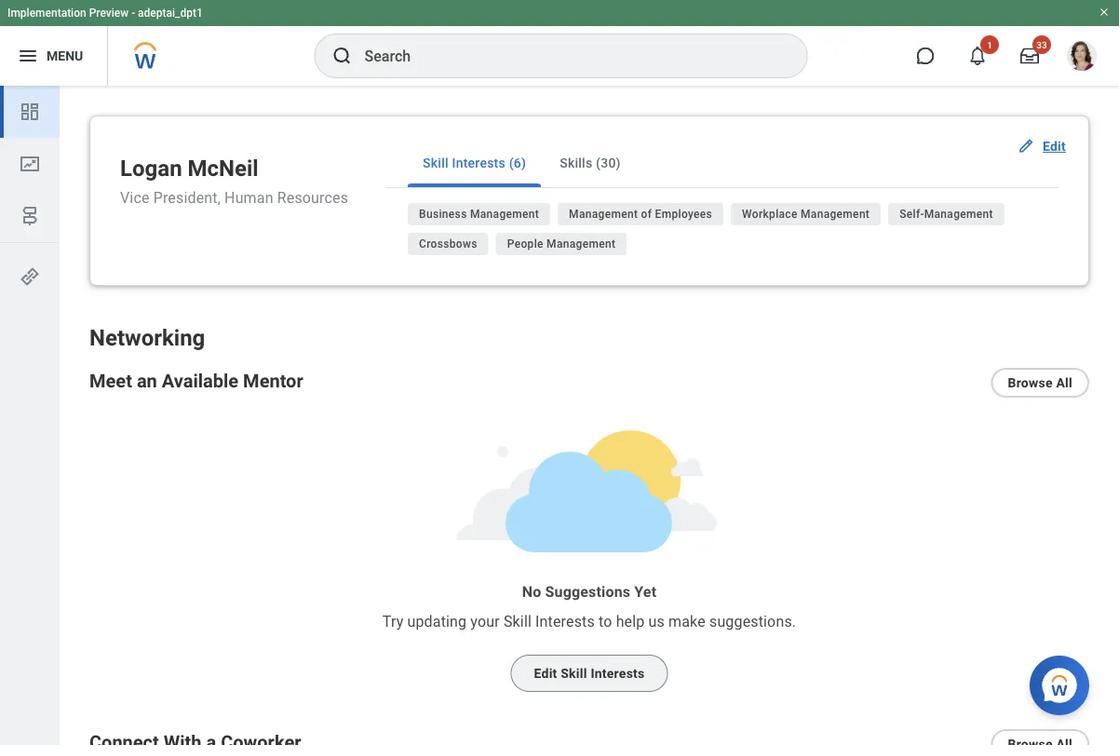Task type: locate. For each thing, give the bounding box(es) containing it.
to
[[599, 612, 612, 630]]

management for workplace management
[[801, 208, 870, 221]]

onboarding home image
[[19, 153, 41, 175]]

edit inside "button"
[[1043, 139, 1066, 154]]

edit skill interests
[[534, 666, 645, 681]]

skill down try updating your skill interests to help us make suggestions. on the bottom
[[561, 666, 587, 681]]

tab list
[[386, 139, 1059, 188]]

all
[[1057, 375, 1073, 390]]

management of employees
[[569, 208, 713, 221]]

updating
[[407, 612, 467, 630]]

adeptai_dpt1
[[138, 7, 203, 20]]

skill up business
[[423, 155, 449, 170]]

crossbows
[[419, 237, 478, 251]]

interests down the to
[[591, 666, 645, 681]]

workplace
[[742, 208, 798, 221]]

people management
[[507, 237, 616, 251]]

interests
[[452, 155, 506, 170], [536, 612, 595, 630], [591, 666, 645, 681]]

edit down try updating your skill interests to help us make suggestions. on the bottom
[[534, 666, 557, 681]]

list
[[0, 86, 60, 242]]

2 horizontal spatial skill
[[561, 666, 587, 681]]

browse all
[[1008, 375, 1073, 390]]

management
[[470, 208, 539, 221], [569, 208, 638, 221], [801, 208, 870, 221], [925, 208, 994, 221], [547, 237, 616, 251]]

(6)
[[509, 155, 526, 170]]

0 horizontal spatial edit
[[534, 666, 557, 681]]

(30)
[[596, 155, 621, 170]]

interests down suggestions
[[536, 612, 595, 630]]

management for self-management
[[925, 208, 994, 221]]

1 horizontal spatial edit
[[1043, 139, 1066, 154]]

skill right your
[[504, 612, 532, 630]]

skills (30) button
[[545, 139, 636, 187]]

1 vertical spatial edit
[[534, 666, 557, 681]]

yet
[[635, 583, 657, 600]]

1 horizontal spatial skill
[[504, 612, 532, 630]]

self-management
[[900, 208, 994, 221]]

0 vertical spatial interests
[[452, 155, 506, 170]]

0 vertical spatial edit
[[1043, 139, 1066, 154]]

2 vertical spatial skill
[[561, 666, 587, 681]]

edit inside button
[[534, 666, 557, 681]]

edit
[[1043, 139, 1066, 154], [534, 666, 557, 681]]

2 vertical spatial interests
[[591, 666, 645, 681]]

edit for edit
[[1043, 139, 1066, 154]]

skill interests (6)
[[423, 155, 526, 170]]

justify image
[[17, 45, 39, 67]]

menu banner
[[0, 0, 1119, 86]]

implementation preview -   adeptai_dpt1
[[7, 7, 203, 20]]

people
[[507, 237, 544, 251]]

profile logan mcneil image
[[1067, 41, 1097, 75]]

logan mcneil vice president, human resources
[[120, 155, 348, 206]]

management for people management
[[547, 237, 616, 251]]

of
[[641, 208, 652, 221]]

0 horizontal spatial skill
[[423, 155, 449, 170]]

edit right edit icon
[[1043, 139, 1066, 154]]

search image
[[331, 45, 353, 67]]

browse all link
[[991, 368, 1090, 398]]

interests left the (6)
[[452, 155, 506, 170]]

browse
[[1008, 375, 1053, 390]]

1 vertical spatial interests
[[536, 612, 595, 630]]

skill
[[423, 155, 449, 170], [504, 612, 532, 630], [561, 666, 587, 681]]

skill interests (6) button
[[408, 139, 541, 187]]

0 vertical spatial skill
[[423, 155, 449, 170]]



Task type: describe. For each thing, give the bounding box(es) containing it.
suggestions.
[[710, 612, 796, 630]]

33
[[1037, 39, 1048, 50]]

timeline milestone image
[[19, 205, 41, 227]]

-
[[131, 7, 135, 20]]

33 button
[[1010, 35, 1052, 76]]

business
[[419, 208, 467, 221]]

inbox large image
[[1021, 47, 1039, 65]]

business management
[[419, 208, 539, 221]]

edit button
[[1010, 128, 1078, 165]]

edit for edit skill interests
[[534, 666, 557, 681]]

suggestions
[[545, 583, 631, 600]]

edit skill interests button
[[511, 655, 668, 692]]

tab list containing skill interests (6)
[[386, 139, 1059, 188]]

make
[[669, 612, 706, 630]]

1 button
[[957, 35, 999, 76]]

logan
[[120, 155, 182, 182]]

president,
[[153, 189, 221, 206]]

an
[[137, 370, 157, 392]]

notifications large image
[[969, 47, 987, 65]]

edit image
[[1017, 137, 1036, 156]]

menu
[[47, 48, 83, 63]]

employees
[[655, 208, 713, 221]]

menu button
[[0, 26, 107, 86]]

1
[[987, 39, 993, 50]]

mentor
[[243, 370, 303, 392]]

Search Workday  search field
[[365, 35, 769, 76]]

vice
[[120, 189, 150, 206]]

link image
[[19, 265, 41, 288]]

mcneil
[[188, 155, 259, 182]]

no
[[522, 583, 542, 600]]

close environment banner image
[[1099, 7, 1110, 18]]

meet an available mentor
[[89, 370, 303, 392]]

try
[[383, 612, 404, 630]]

interests inside tab list
[[452, 155, 506, 170]]

resources
[[277, 189, 348, 206]]

skills
[[560, 155, 593, 170]]

implementation
[[7, 7, 86, 20]]

help
[[616, 612, 645, 630]]

available
[[162, 370, 239, 392]]

self-
[[900, 208, 925, 221]]

management for business management
[[470, 208, 539, 221]]

skill inside edit skill interests button
[[561, 666, 587, 681]]

human
[[225, 189, 273, 206]]

skill inside 'skill interests (6)' button
[[423, 155, 449, 170]]

preview
[[89, 7, 129, 20]]

skills (30)
[[560, 155, 621, 170]]

try updating your skill interests to help us make suggestions.
[[383, 612, 796, 630]]

networking
[[89, 325, 205, 351]]

dashboard image
[[19, 101, 41, 123]]

your
[[471, 612, 500, 630]]

us
[[649, 612, 665, 630]]

meet
[[89, 370, 132, 392]]

workplace management
[[742, 208, 870, 221]]

1 vertical spatial skill
[[504, 612, 532, 630]]

no suggestions yet
[[522, 583, 657, 600]]



Task type: vqa. For each thing, say whether or not it's contained in the screenshot.
related actions icon
no



